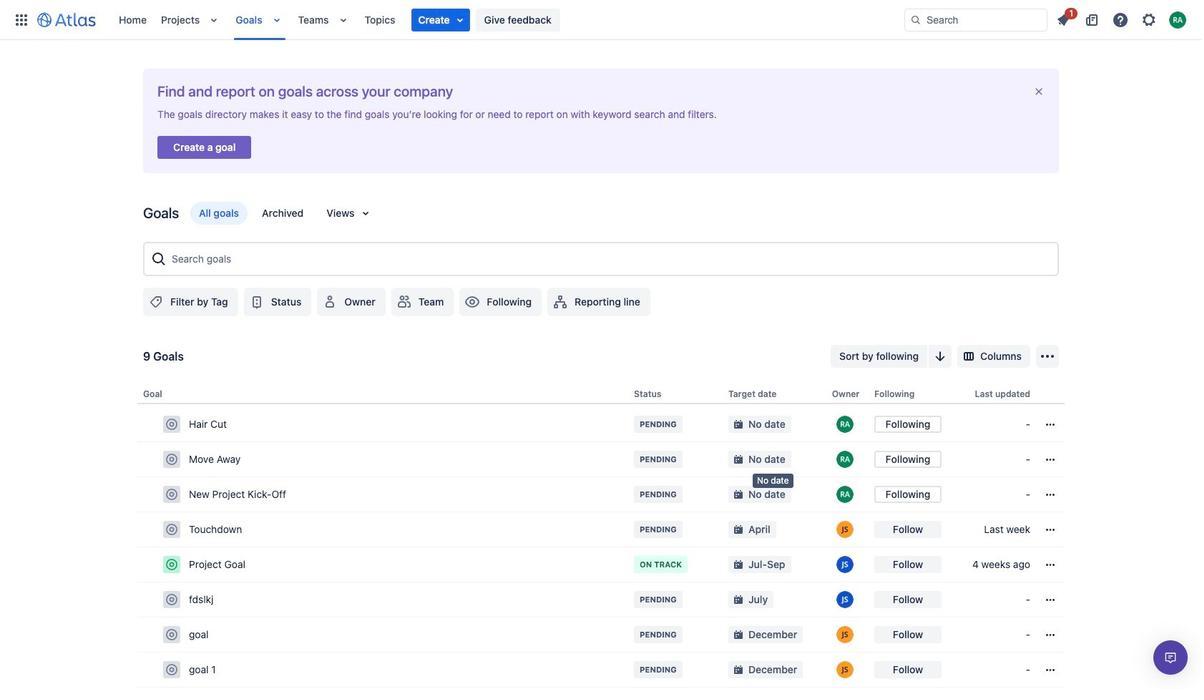 Task type: vqa. For each thing, say whether or not it's contained in the screenshot.
date associated with Target date
no



Task type: locate. For each thing, give the bounding box(es) containing it.
new project kick-off image
[[166, 489, 177, 500]]

more options image
[[1039, 348, 1056, 365]]

6 more icon image from the top
[[1042, 591, 1059, 608]]

more icon image for move away icon
[[1042, 451, 1059, 468]]

Search field
[[905, 8, 1048, 31]]

more icon image for "touchdown" image
[[1042, 521, 1059, 538]]

close banner image
[[1033, 86, 1045, 97]]

open intercom messenger image
[[1162, 649, 1179, 666]]

8 more icon image from the top
[[1042, 661, 1059, 678]]

7 more icon image from the top
[[1042, 626, 1059, 643]]

4 more icon image from the top
[[1042, 521, 1059, 538]]

Search goals field
[[167, 246, 1052, 272]]

tooltip
[[753, 474, 793, 488]]

more icon image
[[1042, 416, 1059, 433], [1042, 451, 1059, 468], [1042, 486, 1059, 503], [1042, 521, 1059, 538], [1042, 556, 1059, 573], [1042, 591, 1059, 608], [1042, 626, 1059, 643], [1042, 661, 1059, 678]]

following image
[[464, 293, 481, 311]]

notifications image
[[1055, 11, 1072, 28]]

settings image
[[1141, 11, 1158, 28]]

list item inside top element
[[411, 8, 470, 31]]

banner
[[0, 0, 1202, 40]]

2 more icon image from the top
[[1042, 451, 1059, 468]]

0 horizontal spatial list
[[112, 0, 905, 40]]

more icon image for project goal image
[[1042, 556, 1059, 573]]

goal image
[[166, 629, 177, 641]]

fdslkj image
[[166, 594, 177, 605]]

list item
[[1051, 5, 1078, 31], [411, 8, 470, 31]]

search image
[[910, 14, 922, 25]]

move away image
[[166, 454, 177, 465]]

1 horizontal spatial list item
[[1051, 5, 1078, 31]]

1 more icon image from the top
[[1042, 416, 1059, 433]]

list
[[112, 0, 905, 40], [1051, 5, 1194, 31]]

None search field
[[905, 8, 1048, 31]]

0 horizontal spatial list item
[[411, 8, 470, 31]]

top element
[[9, 0, 905, 40]]

more icon image for new project kick-off icon
[[1042, 486, 1059, 503]]

5 more icon image from the top
[[1042, 556, 1059, 573]]

goal 1 image
[[166, 664, 177, 676]]

help image
[[1112, 11, 1129, 28]]

3 more icon image from the top
[[1042, 486, 1059, 503]]

more icon image for fdslkj icon
[[1042, 591, 1059, 608]]

label image
[[147, 293, 165, 311]]

search goals image
[[150, 250, 167, 268]]



Task type: describe. For each thing, give the bounding box(es) containing it.
account image
[[1169, 11, 1186, 28]]

more icon image for goal icon
[[1042, 626, 1059, 643]]

switch to... image
[[13, 11, 30, 28]]

project goal image
[[166, 559, 177, 570]]

reverse sort order image
[[932, 348, 949, 365]]

touchdown image
[[166, 524, 177, 535]]

status image
[[248, 293, 265, 311]]

more icon image for hair cut image
[[1042, 416, 1059, 433]]

hair cut image
[[166, 419, 177, 430]]

more icon image for goal 1 icon
[[1042, 661, 1059, 678]]

1 horizontal spatial list
[[1051, 5, 1194, 31]]



